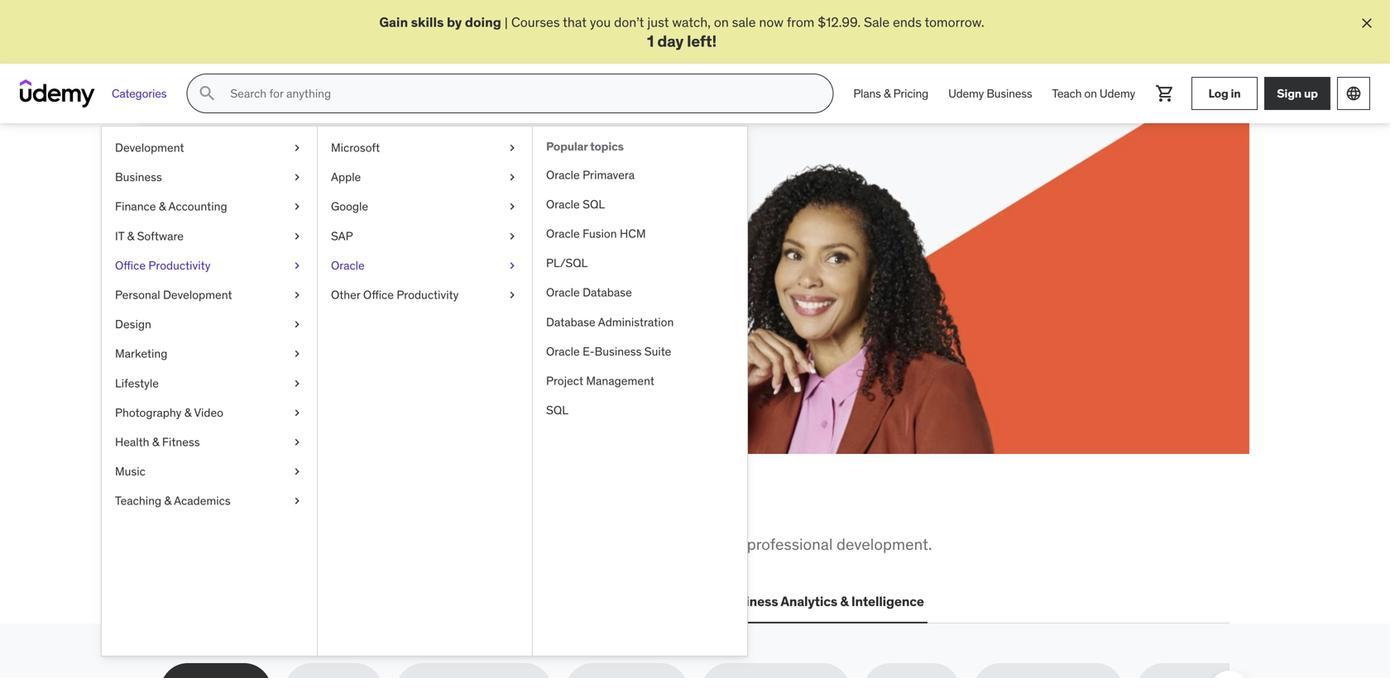 Task type: vqa. For each thing, say whether or not it's contained in the screenshot.
Teach the world online Create an online video course, reach students across the globe, and earn money
no



Task type: locate. For each thing, give the bounding box(es) containing it.
& for software
[[127, 229, 134, 244]]

& inside "link"
[[127, 229, 134, 244]]

business left analytics
[[722, 594, 778, 611]]

$12.99. down for on the top left
[[235, 288, 278, 305]]

oracle sql link
[[533, 190, 747, 219]]

xsmall image for design
[[291, 317, 304, 333]]

oracle for oracle sql
[[546, 197, 580, 212]]

in right log
[[1231, 86, 1241, 101]]

0 horizontal spatial productivity
[[148, 258, 211, 273]]

topics,
[[451, 535, 498, 555]]

day
[[657, 31, 684, 51]]

development link
[[102, 133, 317, 163]]

tomorrow. inside learn, practice, succeed (and save) courses for every skill in your learning journey, starting at $12.99. sale ends tomorrow.
[[342, 288, 402, 305]]

technical
[[384, 535, 448, 555]]

in inside all the skills you need in one place from critical workplace skills to technical topics, our catalog supports well-rounded professional development.
[[447, 493, 473, 528]]

& right finance
[[159, 199, 166, 214]]

xsmall image for finance & accounting
[[291, 199, 304, 215]]

1 horizontal spatial $12.99.
[[818, 14, 861, 31]]

0 horizontal spatial it
[[115, 229, 124, 244]]

xsmall image inside finance & accounting link
[[291, 199, 304, 215]]

on
[[714, 14, 729, 31], [1085, 86, 1097, 101]]

& left software
[[127, 229, 134, 244]]

1 horizontal spatial courses
[[511, 14, 560, 31]]

1 vertical spatial on
[[1085, 86, 1097, 101]]

& for accounting
[[159, 199, 166, 214]]

1 vertical spatial in
[[353, 270, 363, 287]]

1 vertical spatial tomorrow.
[[342, 288, 402, 305]]

ends
[[893, 14, 922, 31], [310, 288, 339, 305]]

0 horizontal spatial sale
[[281, 288, 307, 305]]

primavera
[[583, 168, 635, 183]]

xsmall image for it & software
[[291, 228, 304, 245]]

oracle database
[[546, 285, 632, 300]]

oracle for oracle primavera
[[546, 168, 580, 183]]

rounded
[[685, 535, 743, 555]]

& left video
[[184, 406, 191, 421]]

1 vertical spatial sale
[[281, 288, 307, 305]]

1 horizontal spatial udemy
[[1100, 86, 1136, 101]]

office productivity link
[[102, 251, 317, 281]]

oracle fusion hcm link
[[533, 219, 747, 249]]

0 horizontal spatial $12.99.
[[235, 288, 278, 305]]

popular topics
[[546, 139, 624, 154]]

development inside 'link'
[[115, 140, 184, 155]]

sale up plans
[[864, 14, 890, 31]]

oracle down popular in the left of the page
[[546, 168, 580, 183]]

teach
[[1052, 86, 1082, 101]]

development
[[115, 140, 184, 155], [163, 288, 232, 303]]

0 horizontal spatial courses
[[220, 270, 269, 287]]

data
[[503, 594, 532, 611]]

sql
[[583, 197, 605, 212], [546, 403, 569, 418]]

0 vertical spatial on
[[714, 14, 729, 31]]

& right teaching
[[164, 494, 171, 509]]

sql link
[[533, 396, 747, 426]]

0 vertical spatial sql
[[583, 197, 605, 212]]

0 vertical spatial $12.99.
[[818, 14, 861, 31]]

sign
[[1277, 86, 1302, 101]]

0 horizontal spatial on
[[714, 14, 729, 31]]

2 horizontal spatial in
[[1231, 86, 1241, 101]]

1
[[647, 31, 654, 51]]

music
[[115, 465, 145, 479]]

courses inside learn, practice, succeed (and save) courses for every skill in your learning journey, starting at $12.99. sale ends tomorrow.
[[220, 270, 269, 287]]

development.
[[837, 535, 932, 555]]

1 horizontal spatial on
[[1085, 86, 1097, 101]]

xsmall image inside business link
[[291, 170, 304, 186]]

in
[[1231, 86, 1241, 101], [353, 270, 363, 287], [447, 493, 473, 528]]

lifestyle
[[115, 376, 159, 391]]

oracle up other
[[331, 258, 365, 273]]

xsmall image inside "design" link
[[291, 317, 304, 333]]

oracle down oracle primavera
[[546, 197, 580, 212]]

productivity
[[148, 258, 211, 273], [397, 288, 459, 303]]

professional
[[747, 535, 833, 555]]

design
[[115, 317, 151, 332]]

tomorrow. for save)
[[342, 288, 402, 305]]

1 vertical spatial ends
[[310, 288, 339, 305]]

0 vertical spatial office
[[115, 258, 146, 273]]

ends inside gain skills by doing | courses that you don't just watch, on sale now from $12.99. sale ends tomorrow. 1 day left!
[[893, 14, 922, 31]]

xsmall image inside it & software "link"
[[291, 228, 304, 245]]

0 vertical spatial in
[[1231, 86, 1241, 101]]

udemy left shopping cart with 0 items 'icon'
[[1100, 86, 1136, 101]]

tomorrow.
[[925, 14, 985, 31], [342, 288, 402, 305]]

sql up oracle fusion hcm on the top left
[[583, 197, 605, 212]]

xsmall image for development
[[291, 140, 304, 156]]

& right health
[[152, 435, 159, 450]]

don't
[[614, 14, 644, 31]]

1 horizontal spatial tomorrow.
[[925, 14, 985, 31]]

pl/sql link
[[533, 249, 747, 278]]

in right skill
[[353, 270, 363, 287]]

xsmall image inside music link
[[291, 464, 304, 480]]

skills up workplace
[[251, 493, 322, 528]]

health & fitness link
[[102, 428, 317, 457]]

that
[[563, 14, 587, 31]]

analytics
[[781, 594, 838, 611]]

personal
[[115, 288, 160, 303]]

ends up 'pricing'
[[893, 14, 922, 31]]

& for pricing
[[884, 86, 891, 101]]

doing
[[465, 14, 501, 31]]

in up topics,
[[447, 493, 473, 528]]

xsmall image inside personal development link
[[291, 287, 304, 304]]

courses right |
[[511, 14, 560, 31]]

xsmall image for teaching & academics
[[291, 494, 304, 510]]

skills left to
[[328, 535, 363, 555]]

xsmall image for lifestyle
[[291, 376, 304, 392]]

1 horizontal spatial office
[[363, 288, 394, 303]]

teach on udemy link
[[1043, 74, 1146, 114]]

xsmall image
[[291, 140, 304, 156], [506, 140, 519, 156], [506, 170, 519, 186], [291, 199, 304, 215], [291, 228, 304, 245], [506, 228, 519, 245], [291, 258, 304, 274], [506, 287, 519, 304], [291, 346, 304, 362], [291, 405, 304, 421], [291, 435, 304, 451], [291, 494, 304, 510]]

it down finance
[[115, 229, 124, 244]]

xsmall image inside the photography & video link
[[291, 405, 304, 421]]

1 vertical spatial sql
[[546, 403, 569, 418]]

0 vertical spatial you
[[590, 14, 611, 31]]

supports
[[584, 535, 647, 555]]

$12.99. right from
[[818, 14, 861, 31]]

1 horizontal spatial skills
[[328, 535, 363, 555]]

Search for anything text field
[[227, 80, 813, 108]]

administration
[[598, 315, 674, 330]]

office
[[115, 258, 146, 273], [363, 288, 394, 303]]

sign up
[[1277, 86, 1318, 101]]

on left sale
[[714, 14, 729, 31]]

office up personal
[[115, 258, 146, 273]]

0 horizontal spatial tomorrow.
[[342, 288, 402, 305]]

to
[[366, 535, 381, 555]]

0 vertical spatial development
[[115, 140, 184, 155]]

0 horizontal spatial in
[[353, 270, 363, 287]]

google link
[[318, 192, 532, 222]]

other office productivity link
[[318, 281, 532, 310]]

your
[[367, 270, 392, 287]]

1 vertical spatial you
[[327, 493, 374, 528]]

on right teach on the right top of the page
[[1085, 86, 1097, 101]]

sale for save)
[[281, 288, 307, 305]]

udemy
[[949, 86, 984, 101], [1100, 86, 1136, 101]]

1 vertical spatial $12.99.
[[235, 288, 278, 305]]

courses inside gain skills by doing | courses that you don't just watch, on sale now from $12.99. sale ends tomorrow. 1 day left!
[[511, 14, 560, 31]]

every
[[291, 270, 323, 287]]

0 vertical spatial ends
[[893, 14, 922, 31]]

skills
[[411, 14, 444, 31], [251, 493, 322, 528], [328, 535, 363, 555]]

finance & accounting link
[[102, 192, 317, 222]]

office productivity
[[115, 258, 211, 273]]

certifications
[[311, 594, 395, 611]]

oracle left e-
[[546, 344, 580, 359]]

it for it certifications
[[297, 594, 308, 611]]

xsmall image inside apple link
[[506, 170, 519, 186]]

oracle
[[546, 168, 580, 183], [546, 197, 580, 212], [546, 227, 580, 241], [331, 258, 365, 273], [546, 285, 580, 300], [546, 344, 580, 359]]

oracle down pl/sql
[[546, 285, 580, 300]]

business inside oracle element
[[595, 344, 642, 359]]

xsmall image for marketing
[[291, 346, 304, 362]]

sale inside learn, practice, succeed (and save) courses for every skill in your learning journey, starting at $12.99. sale ends tomorrow.
[[281, 288, 307, 305]]

xsmall image for oracle
[[506, 258, 519, 274]]

xsmall image for business
[[291, 170, 304, 186]]

ends inside learn, practice, succeed (and save) courses for every skill in your learning journey, starting at $12.99. sale ends tomorrow.
[[310, 288, 339, 305]]

1 horizontal spatial you
[[590, 14, 611, 31]]

1 vertical spatial courses
[[220, 270, 269, 287]]

1 vertical spatial skills
[[251, 493, 322, 528]]

succeed
[[429, 196, 532, 230]]

database administration link
[[533, 308, 747, 337]]

gain skills by doing | courses that you don't just watch, on sale now from $12.99. sale ends tomorrow. 1 day left!
[[379, 14, 985, 51]]

tomorrow. down your
[[342, 288, 402, 305]]

0 horizontal spatial office
[[115, 258, 146, 273]]

xsmall image inside office productivity link
[[291, 258, 304, 274]]

database up database administration
[[583, 285, 632, 300]]

1 horizontal spatial ends
[[893, 14, 922, 31]]

1 vertical spatial office
[[363, 288, 394, 303]]

xsmall image for health & fitness
[[291, 435, 304, 451]]

on inside gain skills by doing | courses that you don't just watch, on sale now from $12.99. sale ends tomorrow. 1 day left!
[[714, 14, 729, 31]]

1 horizontal spatial in
[[447, 493, 473, 528]]

business up finance
[[115, 170, 162, 185]]

2 vertical spatial in
[[447, 493, 473, 528]]

productivity up personal development
[[148, 258, 211, 273]]

1 horizontal spatial productivity
[[397, 288, 459, 303]]

you
[[590, 14, 611, 31], [327, 493, 374, 528]]

& right plans
[[884, 86, 891, 101]]

0 vertical spatial courses
[[511, 14, 560, 31]]

skills left "by"
[[411, 14, 444, 31]]

1 horizontal spatial it
[[297, 594, 308, 611]]

1 horizontal spatial sale
[[864, 14, 890, 31]]

oracle fusion hcm
[[546, 227, 646, 241]]

udemy right 'pricing'
[[949, 86, 984, 101]]

productivity down learning
[[397, 288, 459, 303]]

by
[[447, 14, 462, 31]]

you inside all the skills you need in one place from critical workplace skills to technical topics, our catalog supports well-rounded professional development.
[[327, 493, 374, 528]]

intelligence
[[852, 594, 924, 611]]

$12.99. inside learn, practice, succeed (and save) courses for every skill in your learning journey, starting at $12.99. sale ends tomorrow.
[[235, 288, 278, 305]]

0 horizontal spatial you
[[327, 493, 374, 528]]

1 vertical spatial it
[[297, 594, 308, 611]]

tomorrow. inside gain skills by doing | courses that you don't just watch, on sale now from $12.99. sale ends tomorrow. 1 day left!
[[925, 14, 985, 31]]

ends down skill
[[310, 288, 339, 305]]

& right analytics
[[840, 594, 849, 611]]

0 vertical spatial it
[[115, 229, 124, 244]]

you right the that
[[590, 14, 611, 31]]

skill
[[326, 270, 350, 287]]

xsmall image inside oracle link
[[506, 258, 519, 274]]

ends for save)
[[310, 288, 339, 305]]

just
[[647, 14, 669, 31]]

it inside "link"
[[115, 229, 124, 244]]

1 udemy from the left
[[949, 86, 984, 101]]

photography & video link
[[102, 399, 317, 428]]

xsmall image inside health & fitness link
[[291, 435, 304, 451]]

office down your
[[363, 288, 394, 303]]

learn, practice, succeed (and save) courses for every skill in your learning journey, starting at $12.99. sale ends tomorrow.
[[220, 196, 542, 305]]

teaching
[[115, 494, 161, 509]]

$12.99. inside gain skills by doing | courses that you don't just watch, on sale now from $12.99. sale ends tomorrow. 1 day left!
[[818, 14, 861, 31]]

xsmall image inside google link
[[506, 199, 519, 215]]

0 vertical spatial skills
[[411, 14, 444, 31]]

xsmall image inside other office productivity link
[[506, 287, 519, 304]]

courses up at
[[220, 270, 269, 287]]

sale
[[732, 14, 756, 31]]

0 horizontal spatial sql
[[546, 403, 569, 418]]

sap link
[[318, 222, 532, 251]]

xsmall image
[[291, 170, 304, 186], [506, 199, 519, 215], [506, 258, 519, 274], [291, 287, 304, 304], [291, 317, 304, 333], [291, 376, 304, 392], [291, 464, 304, 480]]

development down categories dropdown button
[[115, 140, 184, 155]]

it for it & software
[[115, 229, 124, 244]]

for
[[272, 270, 288, 287]]

gain
[[379, 14, 408, 31]]

office inside other office productivity link
[[363, 288, 394, 303]]

0 vertical spatial sale
[[864, 14, 890, 31]]

choose a language image
[[1346, 85, 1362, 102]]

xsmall image inside sap link
[[506, 228, 519, 245]]

0 horizontal spatial skills
[[251, 493, 322, 528]]

tomorrow. up udemy business
[[925, 14, 985, 31]]

it inside button
[[297, 594, 308, 611]]

sql down project
[[546, 403, 569, 418]]

it
[[115, 229, 124, 244], [297, 594, 308, 611]]

oracle database link
[[533, 278, 747, 308]]

xsmall image inside marketing link
[[291, 346, 304, 362]]

xsmall image inside microsoft link
[[506, 140, 519, 156]]

$12.99.
[[818, 14, 861, 31], [235, 288, 278, 305]]

2 horizontal spatial skills
[[411, 14, 444, 31]]

plans & pricing link
[[844, 74, 939, 114]]

sale down 'every'
[[281, 288, 307, 305]]

1 vertical spatial development
[[163, 288, 232, 303]]

personal development link
[[102, 281, 317, 310]]

courses for (and
[[220, 270, 269, 287]]

business up management
[[595, 344, 642, 359]]

& for fitness
[[152, 435, 159, 450]]

xsmall image inside the teaching & academics link
[[291, 494, 304, 510]]

sale inside gain skills by doing | courses that you don't just watch, on sale now from $12.99. sale ends tomorrow. 1 day left!
[[864, 14, 890, 31]]

xsmall image inside development 'link'
[[291, 140, 304, 156]]

development down office productivity link
[[163, 288, 232, 303]]

& inside button
[[840, 594, 849, 611]]

oracle for oracle
[[331, 258, 365, 273]]

courses
[[511, 14, 560, 31], [220, 270, 269, 287]]

oracle up pl/sql
[[546, 227, 580, 241]]

0 vertical spatial tomorrow.
[[925, 14, 985, 31]]

&
[[884, 86, 891, 101], [159, 199, 166, 214], [127, 229, 134, 244], [184, 406, 191, 421], [152, 435, 159, 450], [164, 494, 171, 509], [840, 594, 849, 611]]

xsmall image inside lifestyle link
[[291, 376, 304, 392]]

one
[[477, 493, 525, 528]]

database up e-
[[546, 315, 596, 330]]

it left the certifications
[[297, 594, 308, 611]]

you up to
[[327, 493, 374, 528]]

submit search image
[[197, 84, 217, 104]]

oracle e-business suite link
[[533, 337, 747, 367]]

0 horizontal spatial ends
[[310, 288, 339, 305]]

in inside learn, practice, succeed (and save) courses for every skill in your learning journey, starting at $12.99. sale ends tomorrow.
[[353, 270, 363, 287]]

0 horizontal spatial udemy
[[949, 86, 984, 101]]

oracle link
[[318, 251, 532, 281]]

database administration
[[546, 315, 674, 330]]

$12.99. for save)
[[235, 288, 278, 305]]



Task type: describe. For each thing, give the bounding box(es) containing it.
all the skills you need in one place from critical workplace skills to technical topics, our catalog supports well-rounded professional development.
[[161, 493, 932, 555]]

now
[[759, 14, 784, 31]]

oracle element
[[532, 127, 747, 657]]

sale for |
[[864, 14, 890, 31]]

$12.99. for |
[[818, 14, 861, 31]]

xsmall image for sap
[[506, 228, 519, 245]]

topics
[[590, 139, 624, 154]]

photography
[[115, 406, 182, 421]]

up
[[1304, 86, 1318, 101]]

suite
[[645, 344, 672, 359]]

hcm
[[620, 227, 646, 241]]

plans & pricing
[[854, 86, 929, 101]]

apple
[[331, 170, 361, 185]]

& for video
[[184, 406, 191, 421]]

the
[[204, 493, 246, 528]]

learn,
[[220, 196, 306, 230]]

xsmall image for apple
[[506, 170, 519, 186]]

well-
[[650, 535, 685, 555]]

video
[[194, 406, 223, 421]]

business left teach on the right top of the page
[[987, 86, 1033, 101]]

oracle for oracle database
[[546, 285, 580, 300]]

& for academics
[[164, 494, 171, 509]]

0 vertical spatial database
[[583, 285, 632, 300]]

1 vertical spatial productivity
[[397, 288, 459, 303]]

oracle for oracle e-business suite
[[546, 344, 580, 359]]

business analytics & intelligence button
[[719, 583, 928, 622]]

from
[[787, 14, 815, 31]]

fitness
[[162, 435, 200, 450]]

log in
[[1209, 86, 1241, 101]]

1 horizontal spatial sql
[[583, 197, 605, 212]]

apple link
[[318, 163, 532, 192]]

it certifications button
[[294, 583, 399, 622]]

fusion
[[583, 227, 617, 241]]

udemy image
[[20, 80, 95, 108]]

project management
[[546, 374, 655, 389]]

it & software link
[[102, 222, 317, 251]]

pl/sql
[[546, 256, 588, 271]]

practice,
[[311, 196, 424, 230]]

catalog
[[529, 535, 581, 555]]

science
[[535, 594, 584, 611]]

watch,
[[672, 14, 711, 31]]

e-
[[583, 344, 595, 359]]

health
[[115, 435, 149, 450]]

other office productivity
[[331, 288, 459, 303]]

learning
[[395, 270, 443, 287]]

plans
[[854, 86, 881, 101]]

skills inside gain skills by doing | courses that you don't just watch, on sale now from $12.99. sale ends tomorrow. 1 day left!
[[411, 14, 444, 31]]

all
[[161, 493, 199, 528]]

teaching & academics
[[115, 494, 231, 509]]

oracle for oracle fusion hcm
[[546, 227, 580, 241]]

2 udemy from the left
[[1100, 86, 1136, 101]]

xsmall image for music
[[291, 464, 304, 480]]

udemy business
[[949, 86, 1033, 101]]

journey,
[[446, 270, 493, 287]]

xsmall image for office productivity
[[291, 258, 304, 274]]

management
[[586, 374, 655, 389]]

marketing link
[[102, 340, 317, 369]]

(and
[[220, 229, 278, 263]]

ends for |
[[893, 14, 922, 31]]

log in link
[[1192, 77, 1258, 110]]

business inside button
[[722, 594, 778, 611]]

other
[[331, 288, 361, 303]]

starting
[[496, 270, 542, 287]]

xsmall image for microsoft
[[506, 140, 519, 156]]

accounting
[[168, 199, 227, 214]]

you inside gain skills by doing | courses that you don't just watch, on sale now from $12.99. sale ends tomorrow. 1 day left!
[[590, 14, 611, 31]]

critical
[[201, 535, 248, 555]]

office inside office productivity link
[[115, 258, 146, 273]]

oracle primavera
[[546, 168, 635, 183]]

teach on udemy
[[1052, 86, 1136, 101]]

need
[[379, 493, 442, 528]]

categories
[[112, 86, 167, 101]]

in inside log in 'link'
[[1231, 86, 1241, 101]]

oracle primavera link
[[533, 161, 747, 190]]

project
[[546, 374, 584, 389]]

log
[[1209, 86, 1229, 101]]

xsmall image for photography & video
[[291, 405, 304, 421]]

udemy business link
[[939, 74, 1043, 114]]

courses for doing
[[511, 14, 560, 31]]

project management link
[[533, 367, 747, 396]]

photography & video
[[115, 406, 223, 421]]

sap
[[331, 229, 353, 244]]

our
[[502, 535, 525, 555]]

xsmall image for personal development
[[291, 287, 304, 304]]

data science
[[503, 594, 584, 611]]

close image
[[1359, 15, 1376, 31]]

oracle sql
[[546, 197, 605, 212]]

pricing
[[894, 86, 929, 101]]

1 vertical spatial database
[[546, 315, 596, 330]]

xsmall image for other office productivity
[[506, 287, 519, 304]]

lifestyle link
[[102, 369, 317, 399]]

oracle e-business suite
[[546, 344, 672, 359]]

2 vertical spatial skills
[[328, 535, 363, 555]]

xsmall image for google
[[506, 199, 519, 215]]

business link
[[102, 163, 317, 192]]

marketing
[[115, 347, 167, 362]]

microsoft link
[[318, 133, 532, 163]]

popular
[[546, 139, 588, 154]]

0 vertical spatial productivity
[[148, 258, 211, 273]]

shopping cart with 0 items image
[[1155, 84, 1175, 104]]

tomorrow. for |
[[925, 14, 985, 31]]



